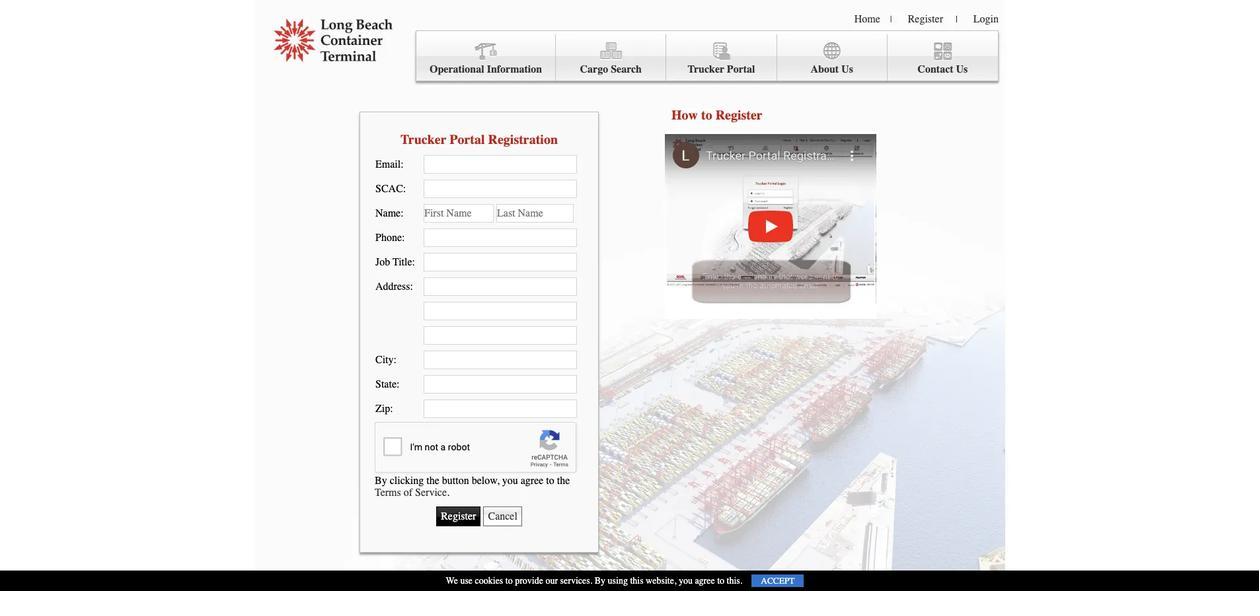 Task type: locate. For each thing, give the bounding box(es) containing it.
: up title
[[402, 232, 405, 244]]

1 | from the left
[[891, 14, 893, 25]]

you
[[502, 475, 518, 487], [679, 576, 693, 587]]

1 vertical spatial portal
[[450, 132, 485, 147]]

how to register
[[672, 108, 763, 123]]

0 vertical spatial agree
[[521, 475, 544, 487]]

us
[[842, 63, 854, 75], [957, 63, 968, 75]]

: for phone :
[[402, 232, 405, 244]]

to
[[702, 108, 713, 123], [547, 475, 555, 487], [506, 576, 513, 587], [718, 576, 725, 587]]

1 us from the left
[[842, 63, 854, 75]]

None text field
[[424, 327, 577, 345]]

: down scac :
[[401, 208, 404, 220]]

1 horizontal spatial agree
[[695, 576, 715, 587]]

to right below, in the left bottom of the page
[[547, 475, 555, 487]]

portal up email text box
[[450, 132, 485, 147]]

home
[[855, 13, 881, 25]]

agree inside by clicking the button below, you agree to the terms of service .
[[521, 475, 544, 487]]

state
[[376, 379, 397, 391]]

1 vertical spatial you
[[679, 576, 693, 587]]

None text field
[[424, 302, 577, 321]]

service
[[415, 487, 447, 499]]

address :
[[376, 281, 413, 293]]

:
[[401, 159, 404, 171], [403, 183, 406, 195], [401, 208, 404, 220], [402, 232, 405, 244], [412, 257, 415, 269], [410, 281, 413, 293], [394, 354, 397, 366], [397, 379, 400, 391], [390, 403, 393, 415]]

1 the from the left
[[427, 475, 440, 487]]

1 vertical spatial by
[[595, 576, 606, 587]]

: down title
[[410, 281, 413, 293]]

| right home link
[[891, 14, 893, 25]]

Last Name text field
[[497, 204, 574, 223]]

Job Title text field
[[424, 253, 577, 272]]

the
[[427, 475, 440, 487], [557, 475, 570, 487]]

using
[[608, 576, 628, 587]]

job
[[376, 257, 390, 269]]

: up state :
[[394, 354, 397, 366]]

0 horizontal spatial |
[[891, 14, 893, 25]]

0 horizontal spatial agree
[[521, 475, 544, 487]]

0 vertical spatial by
[[375, 475, 387, 487]]

name :
[[376, 208, 404, 220]]

0 vertical spatial you
[[502, 475, 518, 487]]

.
[[447, 487, 450, 499]]

: for email :
[[401, 159, 404, 171]]

1 horizontal spatial register
[[908, 13, 944, 25]]

you right below, in the left bottom of the page
[[502, 475, 518, 487]]

: down state :
[[390, 403, 393, 415]]

0 horizontal spatial register
[[716, 108, 763, 123]]

: up scac :
[[401, 159, 404, 171]]

0 horizontal spatial you
[[502, 475, 518, 487]]

| left login link
[[956, 14, 958, 25]]

search
[[611, 63, 642, 75]]

information
[[487, 63, 542, 75]]

: right job
[[412, 257, 415, 269]]

by
[[375, 475, 387, 487], [595, 576, 606, 587]]

: down email : at the left top of the page
[[403, 183, 406, 195]]

by clicking the button below, you agree to the terms of service .
[[375, 475, 570, 499]]

register up contact us link
[[908, 13, 944, 25]]

1 horizontal spatial you
[[679, 576, 693, 587]]

agree
[[521, 475, 544, 487], [695, 576, 715, 587]]

agree up cancel button
[[521, 475, 544, 487]]

trucker inside menu bar
[[688, 63, 725, 75]]

1 horizontal spatial trucker
[[688, 63, 725, 75]]

website,
[[646, 576, 677, 587]]

Phone text field
[[424, 229, 577, 247]]

by left clicking
[[375, 475, 387, 487]]

trucker for trucker portal
[[688, 63, 725, 75]]

use
[[461, 576, 473, 587]]

menu bar
[[416, 30, 999, 81]]

register
[[908, 13, 944, 25], [716, 108, 763, 123]]

2 us from the left
[[957, 63, 968, 75]]

: for scac :
[[403, 183, 406, 195]]

: for city :
[[394, 354, 397, 366]]

0 horizontal spatial by
[[375, 475, 387, 487]]

we
[[446, 576, 458, 587]]

1 vertical spatial trucker
[[401, 132, 447, 147]]

0 horizontal spatial the
[[427, 475, 440, 487]]

this.
[[727, 576, 743, 587]]

1 horizontal spatial |
[[956, 14, 958, 25]]

about us
[[811, 63, 854, 75]]

0 vertical spatial portal
[[727, 63, 756, 75]]

agree left the "this."
[[695, 576, 715, 587]]

1 horizontal spatial portal
[[727, 63, 756, 75]]

1 vertical spatial agree
[[695, 576, 715, 587]]

services.
[[561, 576, 593, 587]]

None submit
[[437, 507, 481, 527]]

: for address :
[[410, 281, 413, 293]]

2 the from the left
[[557, 475, 570, 487]]

button
[[442, 475, 469, 487]]

zip :
[[376, 403, 393, 415]]

1 vertical spatial register
[[716, 108, 763, 123]]

about
[[811, 63, 839, 75]]

0 vertical spatial trucker
[[688, 63, 725, 75]]

|
[[891, 14, 893, 25], [956, 14, 958, 25]]

cookies
[[475, 576, 504, 587]]

operational information
[[430, 63, 542, 75]]

0 horizontal spatial trucker
[[401, 132, 447, 147]]

portal
[[727, 63, 756, 75], [450, 132, 485, 147]]

us right contact
[[957, 63, 968, 75]]

portal up how to register
[[727, 63, 756, 75]]

0 horizontal spatial us
[[842, 63, 854, 75]]

Zip text field
[[424, 400, 577, 419]]

1 horizontal spatial the
[[557, 475, 570, 487]]

us right about on the top right of page
[[842, 63, 854, 75]]

trucker up email : at the left top of the page
[[401, 132, 447, 147]]

registration
[[488, 132, 558, 147]]

trucker for trucker portal registration
[[401, 132, 447, 147]]

Email text field
[[424, 155, 577, 174]]

register down trucker portal
[[716, 108, 763, 123]]

State text field
[[424, 376, 577, 394]]

to inside by clicking the button below, you agree to the terms of service .
[[547, 475, 555, 487]]

trucker up how to register
[[688, 63, 725, 75]]

by left using at the bottom left of the page
[[595, 576, 606, 587]]

address
[[376, 281, 410, 293]]

trucker
[[688, 63, 725, 75], [401, 132, 447, 147]]

0 horizontal spatial portal
[[450, 132, 485, 147]]

you right website,
[[679, 576, 693, 587]]

: for zip :
[[390, 403, 393, 415]]

: down "city :"
[[397, 379, 400, 391]]

1 horizontal spatial by
[[595, 576, 606, 587]]

1 horizontal spatial us
[[957, 63, 968, 75]]

contact
[[918, 63, 954, 75]]

about us link
[[777, 34, 888, 81]]



Task type: vqa. For each thing, say whether or not it's contained in the screenshot.
Last Name text box
yes



Task type: describe. For each thing, give the bounding box(es) containing it.
cargo
[[580, 63, 609, 75]]

0 vertical spatial register
[[908, 13, 944, 25]]

: for name :
[[401, 208, 404, 220]]

scac :
[[376, 183, 406, 195]]

portal for trucker portal registration
[[450, 132, 485, 147]]

name
[[376, 208, 401, 220]]

contact us
[[918, 63, 968, 75]]

to left the "this."
[[718, 576, 725, 587]]

cancel button
[[484, 507, 522, 527]]

of
[[404, 487, 413, 499]]

you inside by clicking the button below, you agree to the terms of service .
[[502, 475, 518, 487]]

login link
[[974, 13, 999, 25]]

we use cookies to provide our services. by using this website, you agree to this.
[[446, 576, 743, 587]]

cargo search
[[580, 63, 642, 75]]

title
[[393, 257, 412, 269]]

phone
[[376, 232, 402, 244]]

city :
[[376, 354, 397, 366]]

cargo search link
[[556, 34, 667, 81]]

City text field
[[424, 351, 577, 370]]

: for state :
[[397, 379, 400, 391]]

zip
[[376, 403, 390, 415]]

home link
[[855, 13, 881, 25]]

state :
[[376, 379, 400, 391]]

trucker portal
[[688, 63, 756, 75]]

login
[[974, 13, 999, 25]]

to right cookies in the bottom left of the page
[[506, 576, 513, 587]]

trucker portal registration
[[401, 132, 558, 147]]

city
[[376, 354, 394, 366]]

provide
[[515, 576, 544, 587]]

portal for trucker portal
[[727, 63, 756, 75]]

2 | from the left
[[956, 14, 958, 25]]

register link
[[908, 13, 944, 25]]

Name text field
[[424, 204, 494, 223]]

trucker portal link
[[667, 34, 777, 81]]

cancel
[[488, 511, 518, 523]]

below,
[[472, 475, 500, 487]]

us for contact us
[[957, 63, 968, 75]]

operational information link
[[417, 34, 556, 81]]

Address text field
[[424, 278, 577, 296]]

scac
[[376, 183, 403, 195]]

email :
[[376, 159, 404, 171]]

terms
[[375, 487, 401, 499]]

accept button
[[752, 575, 805, 588]]

operational
[[430, 63, 485, 75]]

terms of service link
[[375, 487, 447, 499]]

clicking
[[390, 475, 424, 487]]

our
[[546, 576, 558, 587]]

accept
[[761, 577, 795, 587]]

by inside by clicking the button below, you agree to the terms of service .
[[375, 475, 387, 487]]

menu bar containing operational information
[[416, 30, 999, 81]]

SCAC text field
[[424, 180, 577, 198]]

phone :
[[376, 232, 405, 244]]

contact us link
[[888, 34, 999, 81]]

to right the how
[[702, 108, 713, 123]]

email
[[376, 159, 401, 171]]

this
[[631, 576, 644, 587]]

how
[[672, 108, 698, 123]]

job title :
[[376, 257, 415, 269]]

us for about us
[[842, 63, 854, 75]]



